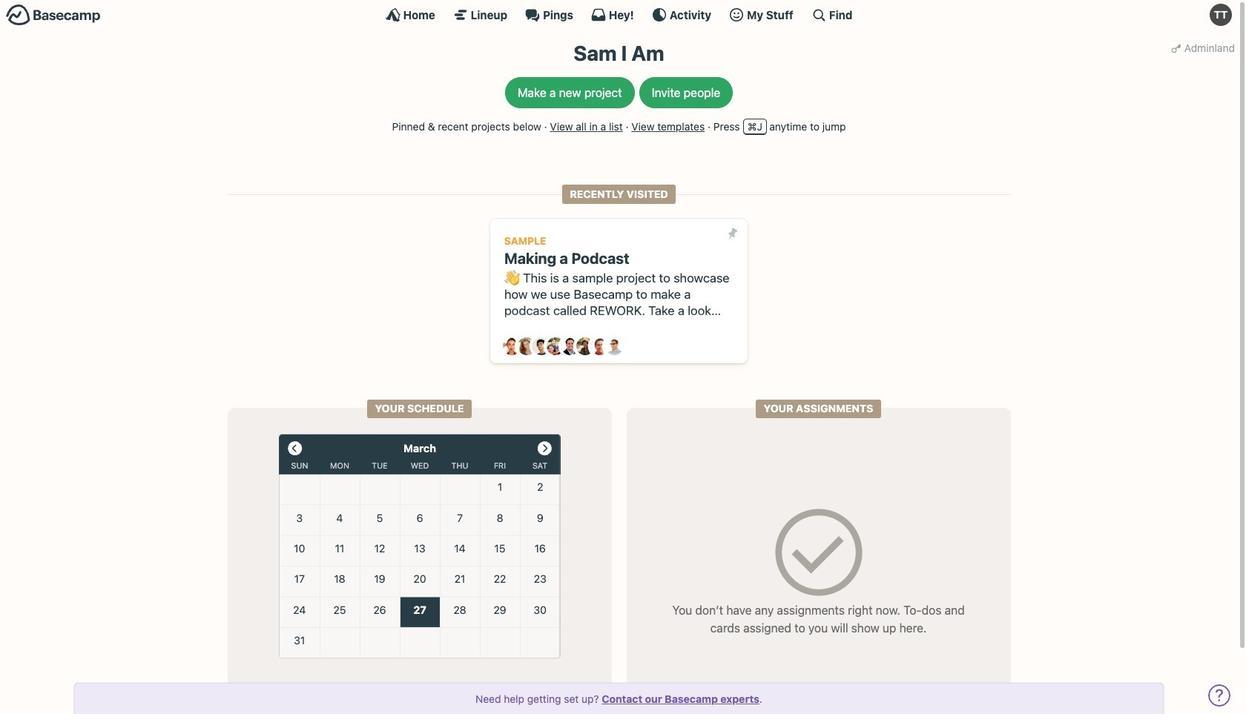 Task type: describe. For each thing, give the bounding box(es) containing it.
keyboard shortcut: ⌘ + / image
[[812, 7, 827, 22]]

jennifer young image
[[547, 338, 565, 356]]

victor cooper image
[[606, 338, 624, 356]]

switch accounts image
[[6, 4, 101, 27]]

main element
[[0, 0, 1239, 29]]



Task type: vqa. For each thing, say whether or not it's contained in the screenshot.
Annie Bryan image
yes



Task type: locate. For each thing, give the bounding box(es) containing it.
nicole katz image
[[577, 338, 594, 356]]

steve marsh image
[[591, 338, 609, 356]]

terry turtle image
[[1210, 4, 1233, 26]]

josh fiske image
[[562, 338, 580, 356]]

annie bryan image
[[503, 338, 521, 356]]

cheryl walters image
[[518, 338, 536, 356]]

jared davis image
[[533, 338, 550, 356]]



